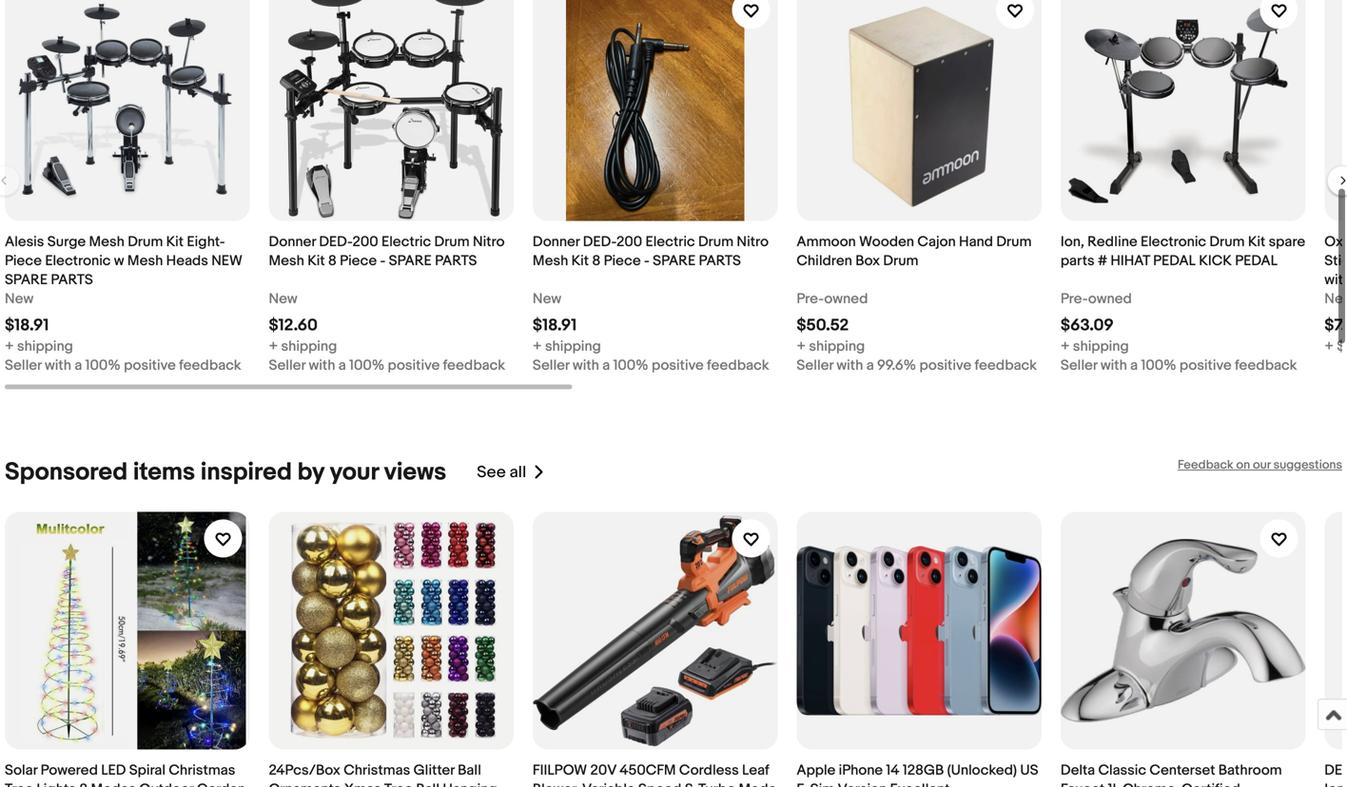 Task type: describe. For each thing, give the bounding box(es) containing it.
$18.91 text field
[[5, 316, 49, 336]]

tree inside 24pcs/box christmas glitter ball ornaments xmas tree ball hangin
[[384, 782, 413, 788]]

redline
[[1088, 234, 1138, 251]]

shipping inside new $12.60 + shipping seller with a 100% positive feedback
[[281, 338, 337, 355]]

alesis surge mesh drum kit eight- piece electronic w mesh heads new spare parts new $18.91 + shipping seller with a 100% positive feedback
[[5, 234, 242, 374]]

+ inside new $18.91 + shipping seller with a 100% positive feedback
[[533, 338, 542, 355]]

ornaments
[[269, 782, 341, 788]]

us
[[1020, 763, 1039, 780]]

pre-owned text field for $50.52
[[797, 290, 868, 309]]

dew link
[[1325, 512, 1347, 788]]

donner for $12.60
[[269, 234, 316, 251]]

with inside new $18.91 + shipping seller with a 100% positive feedback
[[573, 357, 599, 374]]

apple iphone 14 128gb (unlocked)  us e-sim version excellent
[[797, 763, 1039, 788]]

seller inside alesis surge mesh drum kit eight- piece electronic w mesh heads new spare parts new $18.91 + shipping seller with a 100% positive feedback
[[5, 357, 42, 374]]

kit inside alesis surge mesh drum kit eight- piece electronic w mesh heads new spare parts new $18.91 + shipping seller with a 100% positive feedback
[[166, 234, 184, 251]]

new $18.91 + shipping seller with a 100% positive feedback
[[533, 291, 769, 374]]

all
[[510, 463, 526, 483]]

hand
[[959, 234, 993, 251]]

christmas inside solar powered led spiral christmas tree lights 8 modes outdoor garde
[[169, 763, 235, 780]]

24pcs/box christmas glitter ball ornaments xmas tree ball hangin
[[269, 763, 497, 788]]

+ inside new $12.60 + shipping seller with a 100% positive feedback
[[269, 338, 278, 355]]

$12.60
[[269, 316, 318, 336]]

wooden
[[859, 234, 914, 251]]

with inside new $12.60 + shipping seller with a 100% positive feedback
[[309, 357, 335, 374]]

new inside alesis surge mesh drum kit eight- piece electronic w mesh heads new spare parts new $18.91 + shipping seller with a 100% positive feedback
[[5, 291, 34, 308]]

seller inside new $12.60 + shipping seller with a 100% positive feedback
[[269, 357, 306, 374]]

(unlocked)
[[947, 763, 1017, 780]]

mesh right w
[[127, 253, 163, 270]]

cordless
[[679, 763, 739, 780]]

99.6%
[[877, 357, 916, 374]]

sim
[[810, 782, 835, 788]]

450cfm
[[620, 763, 676, 780]]

with inside pre-owned $63.09 + shipping seller with a 100% positive feedback
[[1101, 357, 1127, 374]]

24pcs/box
[[269, 763, 340, 780]]

spare inside alesis surge mesh drum kit eight- piece electronic w mesh heads new spare parts new $18.91 + shipping seller with a 100% positive feedback
[[5, 272, 48, 289]]

led
[[101, 763, 126, 780]]

tree inside solar powered led spiral christmas tree lights 8 modes outdoor garde
[[5, 782, 33, 788]]

new text field for $12.60
[[269, 290, 298, 309]]

leaf
[[742, 763, 769, 780]]

$50.52 text field
[[797, 316, 849, 336]]

200 for $18.91
[[617, 234, 642, 251]]

shipping inside the pre-owned $50.52 + shipping seller with a 99.6% positive feedback
[[809, 338, 865, 355]]

+ shipping text field for $63.09
[[1061, 337, 1129, 356]]

piece for $12.60
[[340, 253, 377, 270]]

+ inside alesis surge mesh drum kit eight- piece electronic w mesh heads new spare parts new $18.91 + shipping seller with a 100% positive feedback
[[5, 338, 14, 355]]

ded- for $12.60
[[319, 234, 353, 251]]

our
[[1253, 458, 1271, 473]]

seller with a 100% positive feedback text field for $18.91
[[533, 356, 769, 375]]

electric for $12.60
[[382, 234, 431, 251]]

seller with a 100% positive feedback text field for $18.91
[[5, 356, 241, 375]]

100% inside pre-owned $63.09 + shipping seller with a 100% positive feedback
[[1141, 357, 1177, 374]]

+ shipping text field for $12.60
[[269, 337, 337, 356]]

hihat
[[1111, 253, 1150, 270]]

spiral
[[129, 763, 166, 780]]

parts for $12.60
[[435, 253, 477, 270]]

box
[[856, 253, 880, 270]]

pre- for $63.09
[[1061, 291, 1088, 308]]

inspired
[[201, 458, 292, 488]]

parts inside alesis surge mesh drum kit eight- piece electronic w mesh heads new spare parts new $18.91 + shipping seller with a 100% positive feedback
[[51, 272, 93, 289]]

spare
[[1269, 234, 1306, 251]]

electronic inside ion, redline electronic drum kit spare parts # hihat pedal kick pedal
[[1141, 234, 1206, 251]]

items
[[133, 458, 195, 488]]

kick
[[1199, 253, 1232, 270]]

version
[[838, 782, 887, 788]]

by
[[297, 458, 324, 488]]

kit up $18.91 text box
[[571, 253, 589, 270]]

ded- for $18.91
[[583, 234, 617, 251]]

alesis
[[5, 234, 44, 251]]

$7.0 text field
[[1325, 316, 1347, 336]]

100% inside new $18.91 + shipping seller with a 100% positive feedback
[[613, 357, 649, 374]]

chrome-
[[1123, 782, 1182, 788]]

turbo
[[698, 782, 736, 788]]

&
[[685, 782, 695, 788]]

delta classic centerset bathroom faucet 1l  chrome-certifie
[[1061, 763, 1282, 788]]

outdoor
[[139, 782, 194, 788]]

2 pedal from the left
[[1235, 253, 1278, 270]]

speed
[[638, 782, 682, 788]]

$18.91 inside alesis surge mesh drum kit eight- piece electronic w mesh heads new spare parts new $18.91 + shipping seller with a 100% positive feedback
[[5, 316, 49, 336]]

new $12.60 + shipping seller with a 100% positive feedback
[[269, 291, 505, 374]]

seller inside the pre-owned $50.52 + shipping seller with a 99.6% positive feedback
[[797, 357, 833, 374]]

See all text field
[[477, 463, 526, 483]]

ion, redline electronic drum kit spare parts # hihat pedal kick pedal
[[1061, 234, 1306, 270]]

new text field for $18.91
[[533, 290, 562, 309]]

apple iphone 14 128gb (unlocked)  us e-sim version excellent link
[[797, 512, 1042, 788]]

dew
[[1325, 763, 1347, 788]]

8 for $12.60
[[328, 253, 337, 270]]

eight-
[[187, 234, 225, 251]]

positive inside the pre-owned $50.52 + shipping seller with a 99.6% positive feedback
[[920, 357, 972, 374]]

bathroom
[[1219, 763, 1282, 780]]

donner for $18.91
[[533, 234, 580, 251]]

- for $18.91
[[644, 253, 650, 270]]

faucet
[[1061, 782, 1105, 788]]

positive inside new $18.91 + shipping seller with a 100% positive feedback
[[652, 357, 704, 374]]

$18.91 text field
[[533, 316, 577, 336]]

ammoon
[[797, 234, 856, 251]]

- for $12.60
[[380, 253, 386, 270]]

suggestions
[[1274, 458, 1342, 473]]

+ shipping text field for $18.91
[[5, 337, 73, 356]]

your
[[330, 458, 379, 488]]

$63.09
[[1061, 316, 1114, 336]]

sponsored items inspired by your views
[[5, 458, 446, 488]]

100% inside alesis surge mesh drum kit eight- piece electronic w mesh heads new spare parts new $18.91 + shipping seller with a 100% positive feedback
[[85, 357, 121, 374]]

new inside new $12.60 + shipping seller with a 100% positive feedback
[[269, 291, 298, 308]]

e-
[[797, 782, 810, 788]]

solar powered led spiral christmas tree lights 8 modes outdoor garde
[[5, 763, 246, 788]]

1l
[[1108, 782, 1120, 788]]

pre-owned $63.09 + shipping seller with a 100% positive feedback
[[1061, 291, 1297, 374]]

mesh up w
[[89, 234, 124, 251]]

feedback on our suggestions
[[1178, 458, 1342, 473]]

new inside new $18.91 + shipping seller with a 100% positive feedback
[[533, 291, 562, 308]]

a inside the pre-owned $50.52 + shipping seller with a 99.6% positive feedback
[[866, 357, 874, 374]]

shipping inside alesis surge mesh drum kit eight- piece electronic w mesh heads new spare parts new $18.91 + shipping seller with a 100% positive feedback
[[17, 338, 73, 355]]

a inside alesis surge mesh drum kit eight- piece electronic w mesh heads new spare parts new $18.91 + shipping seller with a 100% positive feedback
[[75, 357, 82, 374]]

oxf new $7.0 + $3
[[1325, 234, 1347, 355]]

0 vertical spatial ball
[[458, 763, 481, 780]]

feedback on our suggestions link
[[1178, 458, 1342, 473]]

seller with a 100% positive feedback text field for $63.09
[[1061, 356, 1297, 375]]



Task type: locate. For each thing, give the bounding box(es) containing it.
Seller with a 100% positive feedback text field
[[269, 356, 505, 375], [533, 356, 769, 375]]

a inside pre-owned $63.09 + shipping seller with a 100% positive feedback
[[1130, 357, 1138, 374]]

8
[[328, 253, 337, 270], [592, 253, 601, 270], [79, 782, 88, 788]]

1 horizontal spatial seller with a 100% positive feedback text field
[[1061, 356, 1297, 375]]

spare up new $18.91 + shipping seller with a 100% positive feedback
[[653, 253, 696, 270]]

1 200 from the left
[[353, 234, 378, 251]]

+ shipping text field for $18.91
[[533, 337, 601, 356]]

0 horizontal spatial parts
[[51, 272, 93, 289]]

spare up new $12.60 + shipping seller with a 100% positive feedback
[[389, 253, 432, 270]]

pre-owned text field up the $50.52 text box
[[797, 290, 868, 309]]

+ shipping text field down $18.91 text field
[[5, 337, 73, 356]]

5 shipping from the left
[[1073, 338, 1129, 355]]

electric for $18.91
[[646, 234, 695, 251]]

shipping down $63.09 text field
[[1073, 338, 1129, 355]]

positive inside new $12.60 + shipping seller with a 100% positive feedback
[[388, 357, 440, 374]]

2 $18.91 from the left
[[533, 316, 577, 336]]

1 horizontal spatial pedal
[[1235, 253, 1278, 270]]

- up new $18.91 + shipping seller with a 100% positive feedback
[[644, 253, 650, 270]]

tree down solar
[[5, 782, 33, 788]]

+ shipping text field down the $50.52 text box
[[797, 337, 865, 356]]

2 owned from the left
[[1088, 291, 1132, 308]]

1 a from the left
[[75, 357, 82, 374]]

3 new from the left
[[533, 291, 562, 308]]

shipping inside pre-owned $63.09 + shipping seller with a 100% positive feedback
[[1073, 338, 1129, 355]]

on
[[1236, 458, 1250, 473]]

2 horizontal spatial spare
[[653, 253, 696, 270]]

see all link
[[477, 458, 545, 488]]

powered
[[41, 763, 98, 780]]

donner
[[269, 234, 316, 251], [533, 234, 580, 251]]

with left 99.6% on the right top of the page
[[837, 357, 863, 374]]

4 + from the left
[[797, 338, 806, 355]]

4 100% from the left
[[1141, 357, 1177, 374]]

nitro
[[473, 234, 505, 251], [737, 234, 769, 251]]

0 horizontal spatial + shipping text field
[[533, 337, 601, 356]]

shipping down $12.60 text field
[[281, 338, 337, 355]]

0 horizontal spatial $18.91
[[5, 316, 49, 336]]

pre- for $50.52
[[797, 291, 824, 308]]

2 100% from the left
[[349, 357, 385, 374]]

shipping down $18.91 text field
[[17, 338, 73, 355]]

2 piece from the left
[[340, 253, 377, 270]]

0 horizontal spatial pre-owned text field
[[797, 290, 868, 309]]

8 up new $12.60 + shipping seller with a 100% positive feedback
[[328, 253, 337, 270]]

3 feedback from the left
[[707, 357, 769, 374]]

128gb
[[903, 763, 944, 780]]

2 pre-owned text field from the left
[[1061, 290, 1132, 309]]

christmas
[[169, 763, 235, 780], [344, 763, 410, 780]]

electronic up kick
[[1141, 234, 1206, 251]]

1 horizontal spatial 200
[[617, 234, 642, 251]]

new text field for $18.91
[[5, 290, 34, 309]]

piece for $18.91
[[604, 253, 641, 270]]

drum inside ion, redline electronic drum kit spare parts # hihat pedal kick pedal
[[1210, 234, 1245, 251]]

pre- up the $50.52 text box
[[797, 291, 824, 308]]

+ shipping text field
[[5, 337, 73, 356], [269, 337, 337, 356]]

0 horizontal spatial seller with a 100% positive feedback text field
[[5, 356, 241, 375]]

1 horizontal spatial pre-
[[1061, 291, 1088, 308]]

owned inside the pre-owned $50.52 + shipping seller with a 99.6% positive feedback
[[824, 291, 868, 308]]

modes
[[91, 782, 136, 788]]

feedback
[[179, 357, 241, 374], [443, 357, 505, 374], [707, 357, 769, 374], [975, 357, 1037, 374], [1235, 357, 1297, 374]]

delta
[[1061, 763, 1095, 780]]

5 seller from the left
[[1061, 357, 1097, 374]]

New text field
[[269, 290, 298, 309], [533, 290, 562, 309]]

+ down the $50.52 text box
[[797, 338, 806, 355]]

christmas inside 24pcs/box christmas glitter ball ornaments xmas tree ball hangin
[[344, 763, 410, 780]]

surge
[[47, 234, 86, 251]]

100% inside new $12.60 + shipping seller with a 100% positive feedback
[[349, 357, 385, 374]]

1 new text field from the left
[[269, 290, 298, 309]]

children
[[797, 253, 852, 270]]

2 horizontal spatial piece
[[604, 253, 641, 270]]

0 horizontal spatial seller with a 100% positive feedback text field
[[269, 356, 505, 375]]

1 seller with a 100% positive feedback text field from the left
[[269, 356, 505, 375]]

electric up new $12.60 + shipping seller with a 100% positive feedback
[[382, 234, 431, 251]]

pedal left kick
[[1153, 253, 1196, 270]]

1 donner from the left
[[269, 234, 316, 251]]

pre- up $63.09 text field
[[1061, 291, 1088, 308]]

pre- inside pre-owned $63.09 + shipping seller with a 100% positive feedback
[[1061, 291, 1088, 308]]

1 horizontal spatial electric
[[646, 234, 695, 251]]

2 tree from the left
[[384, 782, 413, 788]]

donner up $12.60 text field
[[269, 234, 316, 251]]

0 horizontal spatial 200
[[353, 234, 378, 251]]

1 shipping from the left
[[17, 338, 73, 355]]

new up '$7.0'
[[1325, 291, 1347, 308]]

1 new text field from the left
[[5, 290, 34, 309]]

200 up new $12.60 + shipping seller with a 100% positive feedback
[[353, 234, 378, 251]]

new text field up $12.60
[[269, 290, 298, 309]]

200 for $12.60
[[353, 234, 378, 251]]

pre-owned text field up $63.09 on the top right of page
[[1061, 290, 1132, 309]]

0 horizontal spatial ball
[[416, 782, 440, 788]]

1 horizontal spatial ball
[[458, 763, 481, 780]]

0 horizontal spatial new text field
[[5, 290, 34, 309]]

donner ded-200 electric drum nitro mesh kit 8 piece - spare parts
[[269, 234, 505, 270], [533, 234, 769, 270]]

+ shipping text field
[[533, 337, 601, 356], [797, 337, 865, 356], [1061, 337, 1129, 356]]

christmas up xmas
[[344, 763, 410, 780]]

1 horizontal spatial spare
[[389, 253, 432, 270]]

ball down glitter
[[416, 782, 440, 788]]

4 shipping from the left
[[809, 338, 865, 355]]

donner ded-200 electric drum nitro mesh kit 8 piece - spare parts for $18.91
[[533, 234, 769, 270]]

sponsored
[[5, 458, 128, 488]]

0 horizontal spatial -
[[380, 253, 386, 270]]

1 tree from the left
[[5, 782, 33, 788]]

New text field
[[5, 290, 34, 309], [1325, 290, 1347, 309]]

shipping inside new $18.91 + shipping seller with a 100% positive feedback
[[545, 338, 601, 355]]

drum inside alesis surge mesh drum kit eight- piece electronic w mesh heads new spare parts new $18.91 + shipping seller with a 100% positive feedback
[[128, 234, 163, 251]]

1 nitro from the left
[[473, 234, 505, 251]]

1 + from the left
[[5, 338, 14, 355]]

24pcs/box christmas glitter ball ornaments xmas tree ball hangin link
[[269, 512, 514, 788]]

1 + shipping text field from the left
[[5, 337, 73, 356]]

seller down $12.60 text field
[[269, 357, 306, 374]]

pedal down spare
[[1235, 253, 1278, 270]]

0 horizontal spatial electronic
[[45, 253, 111, 270]]

seller down $18.91 text field
[[5, 357, 42, 374]]

seller inside pre-owned $63.09 + shipping seller with a 100% positive feedback
[[1061, 357, 1097, 374]]

1 vertical spatial ball
[[416, 782, 440, 788]]

0 horizontal spatial spare
[[5, 272, 48, 289]]

100%
[[85, 357, 121, 374], [349, 357, 385, 374], [613, 357, 649, 374], [1141, 357, 1177, 374]]

centerset
[[1150, 763, 1215, 780]]

+ down $18.91 text box
[[533, 338, 542, 355]]

1 horizontal spatial new text field
[[1325, 290, 1347, 309]]

new text field for $7.0
[[1325, 290, 1347, 309]]

spare for $12.60
[[389, 253, 432, 270]]

delta classic centerset bathroom faucet 1l  chrome-certifie link
[[1061, 512, 1306, 788]]

3 100% from the left
[[613, 357, 649, 374]]

1 horizontal spatial seller with a 100% positive feedback text field
[[533, 356, 769, 375]]

spare down alesis
[[5, 272, 48, 289]]

owned for $50.52
[[824, 291, 868, 308]]

2 + from the left
[[269, 338, 278, 355]]

1 horizontal spatial tree
[[384, 782, 413, 788]]

2 pre- from the left
[[1061, 291, 1088, 308]]

solar powered led spiral christmas tree lights 8 modes outdoor garde link
[[5, 512, 250, 788]]

with down $18.91 text field
[[45, 357, 71, 374]]

nitro for $12.60
[[473, 234, 505, 251]]

electronic down surge
[[45, 253, 111, 270]]

new up $18.91 text box
[[533, 291, 562, 308]]

2 shipping from the left
[[281, 338, 337, 355]]

0 horizontal spatial piece
[[5, 253, 42, 270]]

2 - from the left
[[644, 253, 650, 270]]

kit up $12.60
[[308, 253, 325, 270]]

4 positive from the left
[[920, 357, 972, 374]]

feedback inside new $18.91 + shipping seller with a 100% positive feedback
[[707, 357, 769, 374]]

2 seller with a 100% positive feedback text field from the left
[[533, 356, 769, 375]]

$12.60 text field
[[269, 316, 318, 336]]

+ inside 'oxf new $7.0 + $3'
[[1325, 338, 1334, 355]]

donner ded-200 electric drum nitro mesh kit 8 piece - spare parts for $12.60
[[269, 234, 505, 270]]

views
[[384, 458, 446, 488]]

0 horizontal spatial christmas
[[169, 763, 235, 780]]

1 new from the left
[[5, 291, 34, 308]]

1 horizontal spatial pre-owned text field
[[1061, 290, 1132, 309]]

lights
[[37, 782, 76, 788]]

positive inside alesis surge mesh drum kit eight- piece electronic w mesh heads new spare parts new $18.91 + shipping seller with a 100% positive feedback
[[124, 357, 176, 374]]

kit up heads
[[166, 234, 184, 251]]

$50.52
[[797, 316, 849, 336]]

3 piece from the left
[[604, 253, 641, 270]]

with inside the pre-owned $50.52 + shipping seller with a 99.6% positive feedback
[[837, 357, 863, 374]]

1 ded- from the left
[[319, 234, 353, 251]]

kit
[[166, 234, 184, 251], [1248, 234, 1266, 251], [308, 253, 325, 270], [571, 253, 589, 270]]

0 horizontal spatial donner ded-200 electric drum nitro mesh kit 8 piece - spare parts
[[269, 234, 505, 270]]

0 horizontal spatial tree
[[5, 782, 33, 788]]

8 up new $18.91 + shipping seller with a 100% positive feedback
[[592, 253, 601, 270]]

apple
[[797, 763, 836, 780]]

4 new from the left
[[1325, 291, 1347, 308]]

mesh
[[89, 234, 124, 251], [127, 253, 163, 270], [269, 253, 304, 270], [533, 253, 568, 270]]

1 horizontal spatial ded-
[[583, 234, 617, 251]]

2 new from the left
[[269, 291, 298, 308]]

20v
[[590, 763, 616, 780]]

4 seller from the left
[[797, 357, 833, 374]]

new up $18.91 text field
[[5, 291, 34, 308]]

4 with from the left
[[837, 357, 863, 374]]

Pre-owned text field
[[797, 290, 868, 309], [1061, 290, 1132, 309]]

1 owned from the left
[[824, 291, 868, 308]]

seller with a 100% positive feedback text field for $12.60
[[269, 356, 505, 375]]

excellent
[[890, 782, 950, 788]]

iphone
[[839, 763, 883, 780]]

2 + shipping text field from the left
[[269, 337, 337, 356]]

5 + from the left
[[1061, 338, 1070, 355]]

2 seller with a 100% positive feedback text field from the left
[[1061, 356, 1297, 375]]

1 horizontal spatial parts
[[435, 253, 477, 270]]

1 100% from the left
[[85, 357, 121, 374]]

1 horizontal spatial nitro
[[737, 234, 769, 251]]

1 + shipping text field from the left
[[533, 337, 601, 356]]

$18.91 inside new $18.91 + shipping seller with a 100% positive feedback
[[533, 316, 577, 336]]

+ shipping text field down $12.60 text field
[[269, 337, 337, 356]]

1 horizontal spatial piece
[[340, 253, 377, 270]]

0 horizontal spatial new text field
[[269, 290, 298, 309]]

seller inside new $18.91 + shipping seller with a 100% positive feedback
[[533, 357, 569, 374]]

with
[[45, 357, 71, 374], [309, 357, 335, 374], [573, 357, 599, 374], [837, 357, 863, 374], [1101, 357, 1127, 374]]

owned up $63.09 on the top right of page
[[1088, 291, 1132, 308]]

oxf
[[1325, 234, 1347, 251]]

2 with from the left
[[309, 357, 335, 374]]

1 feedback from the left
[[179, 357, 241, 374]]

1 seller with a 100% positive feedback text field from the left
[[5, 356, 241, 375]]

fiilpow 20v 450cfm cordless leaf blower, variable speed & turbo mod
[[533, 763, 777, 788]]

2 christmas from the left
[[344, 763, 410, 780]]

pre-owned $50.52 + shipping seller with a 99.6% positive feedback
[[797, 291, 1037, 374]]

$18.91
[[5, 316, 49, 336], [533, 316, 577, 336]]

piece down alesis
[[5, 253, 42, 270]]

pre-owned text field for $63.09
[[1061, 290, 1132, 309]]

2 new text field from the left
[[1325, 290, 1347, 309]]

+ down $18.91 text field
[[5, 338, 14, 355]]

see
[[477, 463, 506, 483]]

0 horizontal spatial 8
[[79, 782, 88, 788]]

new text field up '$7.0'
[[1325, 290, 1347, 309]]

w
[[114, 253, 124, 270]]

ded-
[[319, 234, 353, 251], [583, 234, 617, 251]]

seller down $63.09 text field
[[1061, 357, 1097, 374]]

3 shipping from the left
[[545, 338, 601, 355]]

2 horizontal spatial + shipping text field
[[1061, 337, 1129, 356]]

2 electric from the left
[[646, 234, 695, 251]]

+ down $12.60 text field
[[269, 338, 278, 355]]

donner ded-200 electric drum nitro mesh kit 8 piece - spare parts up new $12.60 + shipping seller with a 100% positive feedback
[[269, 234, 505, 270]]

parts for $18.91
[[699, 253, 741, 270]]

0 horizontal spatial owned
[[824, 291, 868, 308]]

1 vertical spatial electronic
[[45, 253, 111, 270]]

see all
[[477, 463, 526, 483]]

1 horizontal spatial 8
[[328, 253, 337, 270]]

piece up new $12.60 + shipping seller with a 100% positive feedback
[[340, 253, 377, 270]]

2 ded- from the left
[[583, 234, 617, 251]]

1 horizontal spatial donner
[[533, 234, 580, 251]]

4 feedback from the left
[[975, 357, 1037, 374]]

mesh right new
[[269, 253, 304, 270]]

+ left $3
[[1325, 338, 1334, 355]]

4 a from the left
[[866, 357, 874, 374]]

1 horizontal spatial christmas
[[344, 763, 410, 780]]

-
[[380, 253, 386, 270], [644, 253, 650, 270]]

glitter
[[413, 763, 455, 780]]

2 donner from the left
[[533, 234, 580, 251]]

+ shipping text field for $50.52
[[797, 337, 865, 356]]

0 horizontal spatial pedal
[[1153, 253, 1196, 270]]

xmas
[[344, 782, 381, 788]]

christmas up outdoor
[[169, 763, 235, 780]]

tree
[[5, 782, 33, 788], [384, 782, 413, 788]]

+ $3 text field
[[1325, 337, 1347, 356]]

1 $18.91 from the left
[[5, 316, 49, 336]]

2 horizontal spatial parts
[[699, 253, 741, 270]]

3 with from the left
[[573, 357, 599, 374]]

1 electric from the left
[[382, 234, 431, 251]]

2 feedback from the left
[[443, 357, 505, 374]]

2 a from the left
[[339, 357, 346, 374]]

$7.0
[[1325, 316, 1347, 336]]

1 horizontal spatial owned
[[1088, 291, 1132, 308]]

1 seller from the left
[[5, 357, 42, 374]]

Seller with a 100% positive feedback text field
[[5, 356, 241, 375], [1061, 356, 1297, 375]]

new
[[5, 291, 34, 308], [269, 291, 298, 308], [533, 291, 562, 308], [1325, 291, 1347, 308]]

a
[[75, 357, 82, 374], [339, 357, 346, 374], [603, 357, 610, 374], [866, 357, 874, 374], [1130, 357, 1138, 374]]

pre-
[[797, 291, 824, 308], [1061, 291, 1088, 308]]

$3
[[1337, 338, 1347, 355]]

feedback inside pre-owned $63.09 + shipping seller with a 100% positive feedback
[[1235, 357, 1297, 374]]

0 vertical spatial electronic
[[1141, 234, 1206, 251]]

6 + from the left
[[1325, 338, 1334, 355]]

fiilpow
[[533, 763, 587, 780]]

+
[[5, 338, 14, 355], [269, 338, 278, 355], [533, 338, 542, 355], [797, 338, 806, 355], [1061, 338, 1070, 355], [1325, 338, 1334, 355]]

fiilpow 20v 450cfm cordless leaf blower, variable speed & turbo mod link
[[533, 512, 778, 788]]

1 horizontal spatial + shipping text field
[[797, 337, 865, 356]]

5 feedback from the left
[[1235, 357, 1297, 374]]

3 + from the left
[[533, 338, 542, 355]]

owned inside pre-owned $63.09 + shipping seller with a 100% positive feedback
[[1088, 291, 1132, 308]]

with down $12.60 text field
[[309, 357, 335, 374]]

1 with from the left
[[45, 357, 71, 374]]

3 a from the left
[[603, 357, 610, 374]]

electric up new $18.91 + shipping seller with a 100% positive feedback
[[646, 234, 695, 251]]

0 horizontal spatial + shipping text field
[[5, 337, 73, 356]]

2 donner ded-200 electric drum nitro mesh kit 8 piece - spare parts from the left
[[533, 234, 769, 270]]

blower,
[[533, 782, 579, 788]]

1 donner ded-200 electric drum nitro mesh kit 8 piece - spare parts from the left
[[269, 234, 505, 270]]

2 horizontal spatial 8
[[592, 253, 601, 270]]

$63.09 text field
[[1061, 316, 1114, 336]]

5 a from the left
[[1130, 357, 1138, 374]]

a inside new $12.60 + shipping seller with a 100% positive feedback
[[339, 357, 346, 374]]

shipping
[[17, 338, 73, 355], [281, 338, 337, 355], [545, 338, 601, 355], [809, 338, 865, 355], [1073, 338, 1129, 355]]

kit left spare
[[1248, 234, 1266, 251]]

200
[[353, 234, 378, 251], [617, 234, 642, 251]]

1 horizontal spatial $18.91
[[533, 316, 577, 336]]

2 + shipping text field from the left
[[797, 337, 865, 356]]

heads
[[166, 253, 208, 270]]

electronic inside alesis surge mesh drum kit eight- piece electronic w mesh heads new spare parts new $18.91 + shipping seller with a 100% positive feedback
[[45, 253, 111, 270]]

feedback inside the pre-owned $50.52 + shipping seller with a 99.6% positive feedback
[[975, 357, 1037, 374]]

8 for $18.91
[[592, 253, 601, 270]]

5 with from the left
[[1101, 357, 1127, 374]]

tree right xmas
[[384, 782, 413, 788]]

+ shipping text field down $18.91 text box
[[533, 337, 601, 356]]

8 down powered
[[79, 782, 88, 788]]

positive
[[124, 357, 176, 374], [388, 357, 440, 374], [652, 357, 704, 374], [920, 357, 972, 374], [1180, 357, 1232, 374]]

feedback
[[1178, 458, 1234, 473]]

+ inside the pre-owned $50.52 + shipping seller with a 99.6% positive feedback
[[797, 338, 806, 355]]

classic
[[1098, 763, 1146, 780]]

200 up new $18.91 + shipping seller with a 100% positive feedback
[[617, 234, 642, 251]]

8 inside solar powered led spiral christmas tree lights 8 modes outdoor garde
[[79, 782, 88, 788]]

pre- inside the pre-owned $50.52 + shipping seller with a 99.6% positive feedback
[[797, 291, 824, 308]]

1 christmas from the left
[[169, 763, 235, 780]]

1 positive from the left
[[124, 357, 176, 374]]

#
[[1098, 253, 1107, 270]]

Seller with a 99.6% positive feedback text field
[[797, 356, 1037, 375]]

1 piece from the left
[[5, 253, 42, 270]]

1 horizontal spatial donner ded-200 electric drum nitro mesh kit 8 piece - spare parts
[[533, 234, 769, 270]]

spare
[[389, 253, 432, 270], [653, 253, 696, 270], [5, 272, 48, 289]]

new text field up $18.91 text box
[[533, 290, 562, 309]]

2 positive from the left
[[388, 357, 440, 374]]

donner up $18.91 text box
[[533, 234, 580, 251]]

0 horizontal spatial pre-
[[797, 291, 824, 308]]

+ inside pre-owned $63.09 + shipping seller with a 100% positive feedback
[[1061, 338, 1070, 355]]

nitro for $18.91
[[737, 234, 769, 251]]

shipping down $18.91 text box
[[545, 338, 601, 355]]

seller down $18.91 text box
[[533, 357, 569, 374]]

with down $18.91 text box
[[573, 357, 599, 374]]

14
[[886, 763, 900, 780]]

piece
[[5, 253, 42, 270], [340, 253, 377, 270], [604, 253, 641, 270]]

with down $63.09 text field
[[1101, 357, 1127, 374]]

feedback inside new $12.60 + shipping seller with a 100% positive feedback
[[443, 357, 505, 374]]

3 seller from the left
[[533, 357, 569, 374]]

new
[[211, 253, 242, 270]]

1 pre-owned text field from the left
[[797, 290, 868, 309]]

owned up the $50.52 text box
[[824, 291, 868, 308]]

0 horizontal spatial nitro
[[473, 234, 505, 251]]

kit inside ion, redline electronic drum kit spare parts # hihat pedal kick pedal
[[1248, 234, 1266, 251]]

ammoon wooden cajon hand drum children box drum
[[797, 234, 1032, 270]]

mesh up $18.91 text box
[[533, 253, 568, 270]]

+ down $63.09 on the top right of page
[[1061, 338, 1070, 355]]

2 seller from the left
[[269, 357, 306, 374]]

shipping down the $50.52 text box
[[809, 338, 865, 355]]

1 horizontal spatial electronic
[[1141, 234, 1206, 251]]

a inside new $18.91 + shipping seller with a 100% positive feedback
[[603, 357, 610, 374]]

solar
[[5, 763, 37, 780]]

2 new text field from the left
[[533, 290, 562, 309]]

new up $12.60
[[269, 291, 298, 308]]

+ shipping text field down $63.09 text field
[[1061, 337, 1129, 356]]

2 200 from the left
[[617, 234, 642, 251]]

donner ded-200 electric drum nitro mesh kit 8 piece - spare parts up new $18.91 + shipping seller with a 100% positive feedback
[[533, 234, 769, 270]]

1 horizontal spatial + shipping text field
[[269, 337, 337, 356]]

2 nitro from the left
[[737, 234, 769, 251]]

seller down $50.52
[[797, 357, 833, 374]]

1 - from the left
[[380, 253, 386, 270]]

0 horizontal spatial electric
[[382, 234, 431, 251]]

0 horizontal spatial ded-
[[319, 234, 353, 251]]

positive inside pre-owned $63.09 + shipping seller with a 100% positive feedback
[[1180, 357, 1232, 374]]

1 horizontal spatial -
[[644, 253, 650, 270]]

ion,
[[1061, 234, 1084, 251]]

3 positive from the left
[[652, 357, 704, 374]]

variable
[[582, 782, 635, 788]]

ball right glitter
[[458, 763, 481, 780]]

parts
[[1061, 253, 1095, 270]]

with inside alesis surge mesh drum kit eight- piece electronic w mesh heads new spare parts new $18.91 + shipping seller with a 100% positive feedback
[[45, 357, 71, 374]]

new text field up $18.91 text field
[[5, 290, 34, 309]]

owned for $63.09
[[1088, 291, 1132, 308]]

spare for $18.91
[[653, 253, 696, 270]]

- up new $12.60 + shipping seller with a 100% positive feedback
[[380, 253, 386, 270]]

3 + shipping text field from the left
[[1061, 337, 1129, 356]]

1 horizontal spatial new text field
[[533, 290, 562, 309]]

cajon
[[918, 234, 956, 251]]

feedback inside alesis surge mesh drum kit eight- piece electronic w mesh heads new spare parts new $18.91 + shipping seller with a 100% positive feedback
[[179, 357, 241, 374]]

1 pedal from the left
[[1153, 253, 1196, 270]]

5 positive from the left
[[1180, 357, 1232, 374]]

0 horizontal spatial donner
[[269, 234, 316, 251]]

piece inside alesis surge mesh drum kit eight- piece electronic w mesh heads new spare parts new $18.91 + shipping seller with a 100% positive feedback
[[5, 253, 42, 270]]

piece up new $18.91 + shipping seller with a 100% positive feedback
[[604, 253, 641, 270]]

1 pre- from the left
[[797, 291, 824, 308]]



Task type: vqa. For each thing, say whether or not it's contained in the screenshot.
$18.91 $18.91 text field
yes



